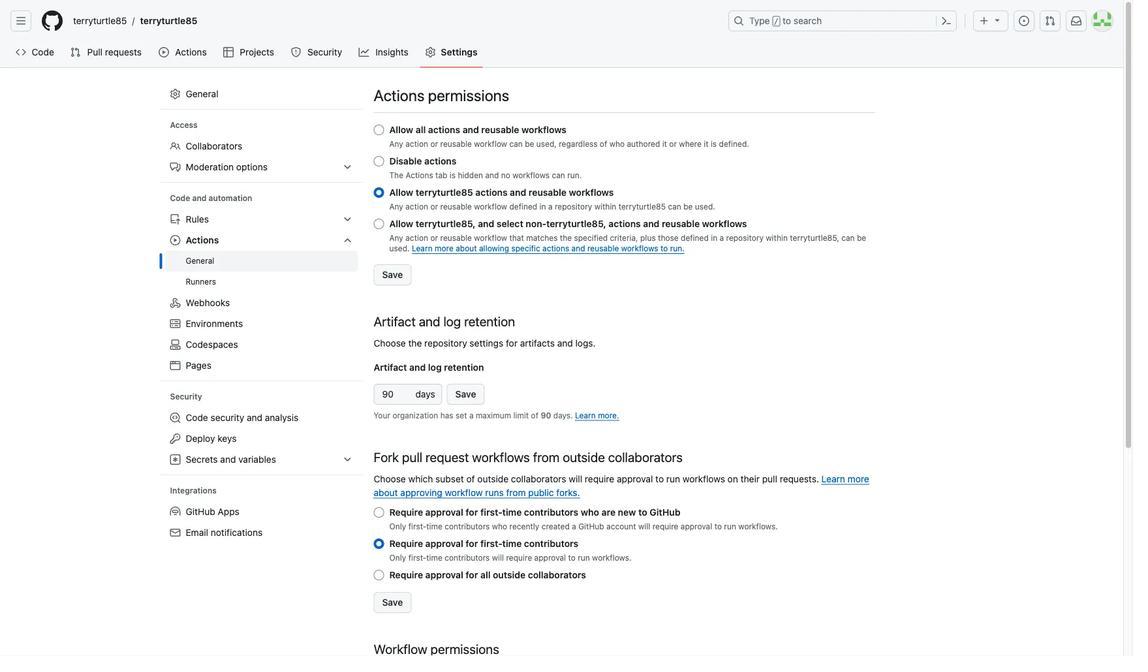 Task type: vqa. For each thing, say whether or not it's contained in the screenshot.
create corresponding to Create a new repository
no



Task type: locate. For each thing, give the bounding box(es) containing it.
who left are
[[581, 507, 600, 518]]

and inside the code security and analysis link
[[247, 412, 263, 423]]

0 vertical spatial require
[[390, 507, 423, 518]]

retention up settings
[[464, 313, 515, 329]]

repository
[[555, 202, 593, 211], [727, 233, 764, 243], [425, 338, 467, 348]]

save button
[[374, 264, 412, 285], [447, 384, 485, 405], [374, 592, 412, 613]]

terryturtle85 up the actions link
[[140, 15, 198, 26]]

pull up which
[[402, 449, 423, 465]]

are
[[602, 507, 616, 518]]

days
[[416, 389, 435, 400]]

search
[[794, 15, 822, 26]]

from up public
[[533, 449, 560, 465]]

repository inside any action or reusable workflow that matches the specified criteria, plus those defined in a repository within terryturtle85, can be used.
[[727, 233, 764, 243]]

log up days
[[428, 362, 442, 373]]

notifications image
[[1072, 16, 1082, 26]]

deploy
[[186, 433, 215, 444]]

and up choose the repository settings for artifacts and logs.
[[419, 313, 441, 329]]

actions down no
[[476, 187, 508, 198]]

/ for terryturtle85
[[132, 15, 135, 26]]

used. down where in the right top of the page
[[695, 202, 716, 211]]

who left 'recently'
[[492, 522, 508, 531]]

all down require approval for first-time contributors only first-time contributors will require approval to run workflows.
[[481, 570, 491, 581]]

security list
[[165, 407, 358, 470]]

retention for permissions
[[464, 313, 515, 329]]

0 vertical spatial play image
[[159, 47, 169, 57]]

secrets and variables
[[186, 454, 276, 465]]

1 horizontal spatial within
[[766, 233, 788, 243]]

1 only from the top
[[390, 522, 406, 531]]

be inside allow terryturtle85 actions and reusable workflows any action or reusable workflow defined in a repository within terryturtle85 can be used.
[[684, 202, 693, 211]]

0 horizontal spatial workflows.
[[592, 553, 632, 563]]

require right require approval for first-time contributors radio
[[390, 538, 423, 549]]

code for code and automation
[[170, 194, 190, 203]]

outside up the choose which subset of outside collaborators will require approval to run workflows on their pull requests. in the bottom of the page
[[563, 449, 605, 465]]

allowing
[[479, 244, 509, 253]]

2 artifact from the top
[[374, 362, 407, 373]]

moderation options
[[186, 162, 268, 172]]

actions inside allow terryturtle85 actions and reusable workflows any action or reusable workflow defined in a repository within terryturtle85 can be used.
[[476, 187, 508, 198]]

be inside any action or reusable workflow that matches the specified criteria, plus those defined in a repository within terryturtle85, can be used.
[[857, 233, 867, 243]]

code up the rules
[[170, 194, 190, 203]]

plus
[[641, 233, 656, 243]]

codespaces image
[[170, 340, 181, 350]]

2 require from the top
[[390, 538, 423, 549]]

choose for fork
[[374, 473, 406, 484]]

a inside any action or reusable workflow that matches the specified criteria, plus those defined in a repository within terryturtle85, can be used.
[[720, 233, 724, 243]]

1 allow from the top
[[390, 124, 414, 135]]

a right those
[[720, 233, 724, 243]]

1 horizontal spatial it
[[704, 139, 709, 149]]

will inside require approval for first-time contributors only first-time contributors will require approval to run workflows.
[[492, 553, 504, 563]]

1 vertical spatial security
[[170, 392, 202, 401]]

will right account at the right bottom of page
[[639, 522, 651, 531]]

1 vertical spatial gear image
[[170, 89, 181, 99]]

reusable up hidden
[[441, 139, 472, 149]]

play image inside the actions link
[[159, 47, 169, 57]]

github right 'new'
[[650, 507, 681, 518]]

1 vertical spatial in
[[711, 233, 718, 243]]

access
[[170, 120, 198, 130]]

1 horizontal spatial more
[[848, 473, 870, 484]]

code inside security list
[[186, 412, 208, 423]]

code for code
[[32, 47, 54, 57]]

a inside require approval for first-time contributors who are new to github only first-time contributors who recently created a github account will require approval to run workflows.
[[572, 522, 577, 531]]

a up allow terryturtle85, and select non-terryturtle85, actions and reusable workflows
[[549, 202, 553, 211]]

2 horizontal spatial github
[[650, 507, 681, 518]]

collaborators up learn more about approving workflow runs from public forks. link
[[608, 449, 683, 465]]

3 any from the top
[[390, 233, 404, 243]]

git pull request image inside pull requests link
[[70, 47, 81, 57]]

save button down the require approval for all outside collaborators radio
[[374, 592, 412, 613]]

actions
[[428, 124, 461, 135], [425, 156, 457, 167], [476, 187, 508, 198], [609, 218, 641, 229], [543, 244, 570, 253]]

git pull request image
[[1046, 16, 1056, 26], [70, 47, 81, 57]]

1 vertical spatial artifact
[[374, 362, 407, 373]]

actions left table image
[[175, 47, 207, 57]]

/
[[132, 15, 135, 26], [774, 17, 779, 26]]

run inside require approval for first-time contributors who are new to github only first-time contributors who recently created a github account will require approval to run workflows.
[[725, 522, 737, 531]]

allow right 'allow all actions and reusable workflows' option
[[390, 124, 414, 135]]

run. inside disable actions the actions tab is hidden and no workflows can run.
[[568, 171, 582, 180]]

terryturtle85 up plus at the top
[[619, 202, 666, 211]]

1 choose from the top
[[374, 338, 406, 348]]

time down 'recently'
[[503, 538, 522, 549]]

actions down disable
[[406, 171, 433, 180]]

0 vertical spatial code
[[32, 47, 54, 57]]

who left authored
[[610, 139, 625, 149]]

about
[[456, 244, 477, 253], [374, 487, 398, 498]]

used. inside allow terryturtle85 actions and reusable workflows any action or reusable workflow defined in a repository within terryturtle85 can be used.
[[695, 202, 716, 211]]

of right subset
[[467, 473, 475, 484]]

github down are
[[579, 522, 605, 531]]

and up deploy keys link
[[247, 412, 263, 423]]

1 horizontal spatial in
[[711, 233, 718, 243]]

collaborators for all
[[528, 570, 586, 581]]

workflows inside allow terryturtle85 actions and reusable workflows any action or reusable workflow defined in a repository within terryturtle85 can be used.
[[569, 187, 614, 198]]

1 horizontal spatial all
[[481, 570, 491, 581]]

2 vertical spatial learn
[[822, 473, 846, 484]]

1 vertical spatial from
[[506, 487, 526, 498]]

in
[[540, 202, 546, 211], [711, 233, 718, 243]]

1 vertical spatial defined
[[681, 233, 709, 243]]

reusable inside any action or reusable workflow that matches the specified criteria, plus those defined in a repository within terryturtle85, can be used.
[[441, 233, 472, 243]]

and
[[463, 124, 479, 135], [485, 171, 499, 180], [510, 187, 527, 198], [192, 194, 207, 203], [478, 218, 495, 229], [643, 218, 660, 229], [572, 244, 586, 253], [419, 313, 441, 329], [558, 338, 573, 348], [410, 362, 426, 373], [247, 412, 263, 423], [220, 454, 236, 465]]

requests.
[[780, 473, 820, 484]]

only
[[390, 522, 406, 531], [390, 553, 406, 563]]

actions inside disable actions the actions tab is hidden and no workflows can run.
[[425, 156, 457, 167]]

2 vertical spatial outside
[[493, 570, 526, 581]]

actions
[[175, 47, 207, 57], [374, 86, 425, 104], [406, 171, 433, 180], [186, 235, 219, 246]]

log up choose the repository settings for artifacts and logs.
[[444, 313, 461, 329]]

all inside allow all actions and reusable workflows any action or reusable workflow can be used, regardless of who authored it or where it is defined.
[[416, 124, 426, 135]]

0 vertical spatial require
[[585, 473, 615, 484]]

any up disable
[[390, 139, 404, 149]]

1 vertical spatial learn
[[575, 411, 596, 420]]

learn inside learn more about approving workflow runs from public forks.
[[822, 473, 846, 484]]

for
[[506, 338, 518, 348], [466, 507, 478, 518], [466, 538, 478, 549], [466, 570, 478, 581]]

workflow
[[474, 139, 507, 149], [474, 202, 507, 211], [474, 233, 507, 243], [445, 487, 483, 498]]

action
[[406, 139, 428, 149], [406, 202, 428, 211], [406, 233, 428, 243]]

require inside require approval for first-time contributors only first-time contributors will require approval to run workflows.
[[390, 538, 423, 549]]

0 vertical spatial within
[[595, 202, 617, 211]]

pull right their
[[763, 473, 778, 484]]

table image
[[223, 47, 234, 57]]

specific
[[512, 244, 541, 253]]

artifact and log retention
[[374, 313, 515, 329], [374, 362, 484, 373]]

actions list
[[165, 251, 358, 293]]

1 vertical spatial play image
[[170, 235, 181, 246]]

created
[[542, 522, 570, 531]]

workflow inside allow all actions and reusable workflows any action or reusable workflow can be used, regardless of who authored it or where it is defined.
[[474, 139, 507, 149]]

retention down choose the repository settings for artifacts and logs.
[[444, 362, 484, 373]]

2 vertical spatial save
[[382, 597, 403, 608]]

where
[[679, 139, 702, 149]]

and left no
[[485, 171, 499, 180]]

0 vertical spatial collaborators
[[608, 449, 683, 465]]

require up are
[[585, 473, 615, 484]]

action inside any action or reusable workflow that matches the specified criteria, plus those defined in a repository within terryturtle85, can be used.
[[406, 233, 428, 243]]

1 artifact and log retention from the top
[[374, 313, 515, 329]]

used.
[[695, 202, 716, 211], [390, 244, 410, 253]]

Allow terryturtle85 actions and reusable workflows radio
[[374, 187, 384, 198]]

0 vertical spatial who
[[610, 139, 625, 149]]

gear image inside settings link
[[425, 47, 436, 57]]

which
[[409, 473, 433, 484]]

0 vertical spatial run.
[[568, 171, 582, 180]]

in inside allow terryturtle85 actions and reusable workflows any action or reusable workflow defined in a repository within terryturtle85 can be used.
[[540, 202, 546, 211]]

codespaces link
[[165, 334, 358, 355]]

2 vertical spatial require
[[506, 553, 532, 563]]

1 it from the left
[[663, 139, 667, 149]]

0 horizontal spatial in
[[540, 202, 546, 211]]

select
[[497, 218, 524, 229]]

0 horizontal spatial from
[[506, 487, 526, 498]]

repository inside allow terryturtle85 actions and reusable workflows any action or reusable workflow defined in a repository within terryturtle85 can be used.
[[555, 202, 593, 211]]

1 terryturtle85 link from the left
[[68, 10, 132, 31]]

a inside allow terryturtle85 actions and reusable workflows any action or reusable workflow defined in a repository within terryturtle85 can be used.
[[549, 202, 553, 211]]

can inside any action or reusable workflow that matches the specified criteria, plus those defined in a repository within terryturtle85, can be used.
[[842, 233, 855, 243]]

0 vertical spatial save
[[382, 269, 403, 280]]

0 horizontal spatial the
[[409, 338, 422, 348]]

2 vertical spatial of
[[467, 473, 475, 484]]

the up the "artifact and log retention" number field
[[409, 338, 422, 348]]

0 horizontal spatial log
[[428, 362, 442, 373]]

workflow up disable actions the actions tab is hidden and no workflows can run.
[[474, 139, 507, 149]]

2 horizontal spatial be
[[857, 233, 867, 243]]

1 horizontal spatial pull
[[763, 473, 778, 484]]

require approval for all outside collaborators
[[390, 570, 586, 581]]

workflow inside allow terryturtle85 actions and reusable workflows any action or reusable workflow defined in a repository within terryturtle85 can be used.
[[474, 202, 507, 211]]

Allow all actions and reusable workflows radio
[[374, 125, 384, 135]]

2 vertical spatial code
[[186, 412, 208, 423]]

1 vertical spatial any
[[390, 202, 404, 211]]

1 vertical spatial within
[[766, 233, 788, 243]]

Allow terryturtle85, and select non-terryturtle85, actions and reusable workflows radio
[[374, 219, 384, 229]]

run left 'on'
[[667, 473, 681, 484]]

save down the require approval for all outside collaborators radio
[[382, 597, 403, 608]]

0 vertical spatial choose
[[374, 338, 406, 348]]

it right where in the right top of the page
[[704, 139, 709, 149]]

1 vertical spatial retention
[[444, 362, 484, 373]]

/ inside terryturtle85 / terryturtle85
[[132, 15, 135, 26]]

more.
[[598, 411, 619, 420]]

used. right chevron down icon at top left
[[390, 244, 410, 253]]

0 vertical spatial save button
[[374, 264, 412, 285]]

learn more about allowing specific actions and reusable workflows to run. link
[[412, 244, 685, 253]]

1 horizontal spatial security
[[308, 47, 342, 57]]

2 vertical spatial collaborators
[[528, 570, 586, 581]]

1 any from the top
[[390, 139, 404, 149]]

2 vertical spatial run
[[578, 553, 590, 563]]

people image
[[170, 141, 181, 152]]

action inside allow terryturtle85 actions and reusable workflows any action or reusable workflow defined in a repository within terryturtle85 can be used.
[[406, 202, 428, 211]]

collaborators
[[608, 449, 683, 465], [511, 473, 567, 484], [528, 570, 586, 581]]

outside up runs
[[478, 473, 509, 484]]

/ up requests
[[132, 15, 135, 26]]

general link up webhooks link
[[165, 251, 358, 272]]

any inside allow all actions and reusable workflows any action or reusable workflow can be used, regardless of who authored it or where it is defined.
[[390, 139, 404, 149]]

has
[[441, 411, 454, 420]]

learn more about approving workflow runs from public forks. link
[[374, 473, 870, 498]]

the
[[560, 233, 572, 243], [409, 338, 422, 348]]

of left 90 on the bottom left
[[531, 411, 539, 420]]

command palette image
[[942, 16, 952, 26]]

0 vertical spatial be
[[525, 139, 534, 149]]

rules button
[[165, 209, 358, 230]]

general up the access
[[186, 88, 219, 99]]

choose the repository settings for artifacts and logs.
[[374, 338, 596, 348]]

time down approving
[[427, 522, 443, 531]]

triangle down image
[[993, 15, 1003, 25]]

within inside any action or reusable workflow that matches the specified criteria, plus those defined in a repository within terryturtle85, can be used.
[[766, 233, 788, 243]]

terryturtle85
[[73, 15, 127, 26], [140, 15, 198, 26], [416, 187, 473, 198], [619, 202, 666, 211]]

save for for
[[382, 597, 403, 608]]

list
[[68, 10, 721, 31]]

from
[[533, 449, 560, 465], [506, 487, 526, 498]]

homepage image
[[42, 10, 63, 31]]

key image
[[170, 434, 181, 444]]

notifications
[[211, 527, 263, 538]]

code and automation list
[[165, 209, 358, 376]]

terryturtle85 / terryturtle85
[[73, 15, 198, 26]]

2 any from the top
[[390, 202, 404, 211]]

for right settings
[[506, 338, 518, 348]]

within inside allow terryturtle85 actions and reusable workflows any action or reusable workflow defined in a repository within terryturtle85 can be used.
[[595, 202, 617, 211]]

security
[[211, 412, 244, 423]]

allow for allow all actions and reusable workflows
[[390, 124, 414, 135]]

contributors up created
[[524, 507, 579, 518]]

collaborators for of
[[511, 473, 567, 484]]

codescan image
[[170, 413, 181, 423]]

2 only from the top
[[390, 553, 406, 563]]

server image
[[170, 319, 181, 329]]

is right tab
[[450, 171, 456, 180]]

reusable down specified
[[588, 244, 619, 253]]

chevron down image
[[343, 235, 353, 246]]

1 vertical spatial code
[[170, 194, 190, 203]]

1 general link from the top
[[165, 84, 358, 104]]

choose which subset of outside collaborators will require approval to run workflows on their pull requests.
[[374, 473, 822, 484]]

projects link
[[218, 42, 280, 62]]

environments link
[[165, 313, 358, 334]]

0 horizontal spatial be
[[525, 139, 534, 149]]

any right chevron down icon at top left
[[390, 233, 404, 243]]

a right created
[[572, 522, 577, 531]]

artifact
[[374, 313, 416, 329], [374, 362, 407, 373]]

2 choose from the top
[[374, 473, 406, 484]]

action inside allow all actions and reusable workflows any action or reusable workflow can be used, regardless of who authored it or where it is defined.
[[406, 139, 428, 149]]

choose for artifact
[[374, 338, 406, 348]]

git pull request image right issue opened icon
[[1046, 16, 1056, 26]]

will up forks. at the bottom
[[569, 473, 583, 484]]

general up 'runners'
[[186, 256, 214, 265]]

0 horizontal spatial gear image
[[170, 89, 181, 99]]

for up require approval for all outside collaborators
[[466, 538, 478, 549]]

1 vertical spatial git pull request image
[[70, 47, 81, 57]]

and down no
[[510, 187, 527, 198]]

for inside require approval for first-time contributors who are new to github only first-time contributors who recently created a github account will require approval to run workflows.
[[466, 507, 478, 518]]

0 horizontal spatial github
[[186, 506, 215, 517]]

1 vertical spatial run
[[725, 522, 737, 531]]

code security and analysis
[[186, 412, 299, 423]]

1 vertical spatial repository
[[727, 233, 764, 243]]

will up require approval for all outside collaborators
[[492, 553, 504, 563]]

about left allowing
[[456, 244, 477, 253]]

1 vertical spatial choose
[[374, 473, 406, 484]]

for up require approval for first-time contributors only first-time contributors will require approval to run workflows.
[[466, 507, 478, 518]]

gear image
[[425, 47, 436, 57], [170, 89, 181, 99]]

0 vertical spatial pull
[[402, 449, 423, 465]]

tab
[[436, 171, 448, 180]]

0 vertical spatial workflows.
[[739, 522, 778, 531]]

1 vertical spatial log
[[428, 362, 442, 373]]

fork
[[374, 449, 399, 465]]

security up codescan icon
[[170, 392, 202, 401]]

allow inside allow terryturtle85 actions and reusable workflows any action or reusable workflow defined in a repository within terryturtle85 can be used.
[[390, 187, 414, 198]]

0 vertical spatial allow
[[390, 124, 414, 135]]

actions down the rules
[[186, 235, 219, 246]]

save button down allow terryturtle85, and select non-terryturtle85, actions and reusable workflows radio
[[374, 264, 412, 285]]

2 general from the top
[[186, 256, 214, 265]]

mail image
[[170, 528, 181, 538]]

1 vertical spatial outside
[[478, 473, 509, 484]]

outside for of
[[478, 473, 509, 484]]

approval
[[617, 473, 653, 484], [426, 507, 464, 518], [681, 522, 713, 531], [426, 538, 464, 549], [535, 553, 566, 563], [426, 570, 464, 581]]

learn for select
[[412, 244, 433, 253]]

about inside learn more about approving workflow runs from public forks.
[[374, 487, 398, 498]]

save up set
[[456, 389, 476, 400]]

0 vertical spatial used.
[[695, 202, 716, 211]]

for for require approval for first-time contributors only first-time contributors will require approval to run workflows.
[[466, 538, 478, 549]]

0 horizontal spatial learn
[[412, 244, 433, 253]]

0 horizontal spatial will
[[492, 553, 504, 563]]

it right authored
[[663, 139, 667, 149]]

defined inside allow terryturtle85 actions and reusable workflows any action or reusable workflow defined in a repository within terryturtle85 can be used.
[[510, 202, 538, 211]]

and up days
[[410, 362, 426, 373]]

1 vertical spatial require
[[390, 538, 423, 549]]

0 vertical spatial from
[[533, 449, 560, 465]]

request
[[426, 449, 469, 465]]

for inside require approval for first-time contributors only first-time contributors will require approval to run workflows.
[[466, 538, 478, 549]]

2 vertical spatial allow
[[390, 218, 414, 229]]

the down allow terryturtle85, and select non-terryturtle85, actions and reusable workflows
[[560, 233, 572, 243]]

more for fork pull request workflows from outside collaborators
[[848, 473, 870, 484]]

/ inside type / to search
[[774, 17, 779, 26]]

all up disable
[[416, 124, 426, 135]]

3 require from the top
[[390, 570, 423, 581]]

who
[[610, 139, 625, 149], [581, 507, 600, 518], [492, 522, 508, 531]]

1 horizontal spatial terryturtle85 link
[[135, 10, 203, 31]]

2 action from the top
[[406, 202, 428, 211]]

used,
[[537, 139, 557, 149]]

can inside disable actions the actions tab is hidden and no workflows can run.
[[552, 171, 565, 180]]

contributors
[[524, 507, 579, 518], [445, 522, 490, 531], [524, 538, 579, 549], [445, 553, 490, 563]]

2 vertical spatial require
[[390, 570, 423, 581]]

workflows. down their
[[739, 522, 778, 531]]

1 vertical spatial only
[[390, 553, 406, 563]]

require down approving
[[390, 507, 423, 518]]

log for and
[[428, 362, 442, 373]]

run down require approval for first-time contributors who are new to github only first-time contributors who recently created a github account will require approval to run workflows.
[[578, 553, 590, 563]]

require inside require approval for first-time contributors who are new to github only first-time contributors who recently created a github account will require approval to run workflows.
[[390, 507, 423, 518]]

analysis
[[265, 412, 299, 423]]

security
[[308, 47, 342, 57], [170, 392, 202, 401]]

first-
[[481, 507, 503, 518], [409, 522, 427, 531], [481, 538, 503, 549], [409, 553, 427, 563]]

is inside disable actions the actions tab is hidden and no workflows can run.
[[450, 171, 456, 180]]

code up deploy
[[186, 412, 208, 423]]

and down keys
[[220, 454, 236, 465]]

allow terryturtle85, and select non-terryturtle85, actions and reusable workflows
[[390, 218, 747, 229]]

git pull request image left the pull
[[70, 47, 81, 57]]

Disable actions radio
[[374, 156, 384, 167]]

save down allow terryturtle85, and select non-terryturtle85, actions and reusable workflows radio
[[382, 269, 403, 280]]

collaborators down created
[[528, 570, 586, 581]]

2 horizontal spatial repository
[[727, 233, 764, 243]]

artifact and log retention for and
[[374, 362, 484, 373]]

from right runs
[[506, 487, 526, 498]]

1 artifact from the top
[[374, 313, 416, 329]]

of right regardless
[[600, 139, 608, 149]]

be
[[525, 139, 534, 149], [684, 202, 693, 211], [857, 233, 867, 243]]

in up 'non-'
[[540, 202, 546, 211]]

pull
[[402, 449, 423, 465], [763, 473, 778, 484]]

3 action from the top
[[406, 233, 428, 243]]

require right account at the right bottom of page
[[653, 522, 679, 531]]

0 vertical spatial retention
[[464, 313, 515, 329]]

1 vertical spatial more
[[848, 473, 870, 484]]

general inside actions "list"
[[186, 256, 214, 265]]

1 vertical spatial allow
[[390, 187, 414, 198]]

or inside any action or reusable workflow that matches the specified criteria, plus those defined in a repository within terryturtle85, can be used.
[[431, 233, 438, 243]]

for down require approval for first-time contributors only first-time contributors will require approval to run workflows.
[[466, 570, 478, 581]]

defined up 'non-'
[[510, 202, 538, 211]]

outside down require approval for first-time contributors only first-time contributors will require approval to run workflows.
[[493, 570, 526, 581]]

0 vertical spatial action
[[406, 139, 428, 149]]

runners
[[186, 277, 216, 286]]

will
[[569, 473, 583, 484], [639, 522, 651, 531], [492, 553, 504, 563]]

1 horizontal spatial log
[[444, 313, 461, 329]]

Require approval for first-time contributors who are new to GitHub radio
[[374, 507, 384, 518]]

1 horizontal spatial workflows.
[[739, 522, 778, 531]]

Artifact and log retention number field
[[374, 384, 442, 405]]

shield image
[[291, 47, 301, 57]]

0 vertical spatial about
[[456, 244, 477, 253]]

more inside learn more about approving workflow runs from public forks.
[[848, 473, 870, 484]]

1 vertical spatial be
[[684, 202, 693, 211]]

save for the
[[382, 269, 403, 280]]

1 require from the top
[[390, 507, 423, 518]]

require for require approval for first-time contributors who are new to github
[[390, 507, 423, 518]]

1 horizontal spatial from
[[533, 449, 560, 465]]

to
[[783, 15, 792, 26], [661, 244, 668, 253], [656, 473, 664, 484], [639, 507, 648, 518], [715, 522, 722, 531], [568, 553, 576, 563]]

0 horizontal spatial run
[[578, 553, 590, 563]]

settings
[[441, 47, 478, 57]]

github inside integrations list
[[186, 506, 215, 517]]

any for allow all actions and reusable workflows
[[390, 139, 404, 149]]

2 allow from the top
[[390, 187, 414, 198]]

2 horizontal spatial run
[[725, 522, 737, 531]]

0 vertical spatial defined
[[510, 202, 538, 211]]

2 terryturtle85 link from the left
[[135, 10, 203, 31]]

new
[[618, 507, 636, 518]]

workflows. inside require approval for first-time contributors who are new to github only first-time contributors who recently created a github account will require approval to run workflows.
[[739, 522, 778, 531]]

2 artifact and log retention from the top
[[374, 362, 484, 373]]

workflow up select
[[474, 202, 507, 211]]

codespaces
[[186, 339, 238, 350]]

artifact and log retention up choose the repository settings for artifacts and logs.
[[374, 313, 515, 329]]

0 vertical spatial the
[[560, 233, 572, 243]]

non-
[[526, 218, 547, 229]]

1 action from the top
[[406, 139, 428, 149]]

any inside allow terryturtle85 actions and reusable workflows any action or reusable workflow defined in a repository within terryturtle85 can be used.
[[390, 202, 404, 211]]

2 vertical spatial repository
[[425, 338, 467, 348]]

1 horizontal spatial play image
[[170, 235, 181, 246]]

0 vertical spatial of
[[600, 139, 608, 149]]

0 vertical spatial gear image
[[425, 47, 436, 57]]

webhook image
[[170, 298, 181, 308]]

0 horizontal spatial of
[[467, 473, 475, 484]]

2 horizontal spatial who
[[610, 139, 625, 149]]

play image
[[159, 47, 169, 57], [170, 235, 181, 246]]

terryturtle85 up the pull
[[73, 15, 127, 26]]

reusable down hidden
[[441, 202, 472, 211]]

1 vertical spatial general link
[[165, 251, 358, 272]]

1 horizontal spatial repository
[[555, 202, 593, 211]]

rules
[[186, 214, 209, 225]]

allow inside allow all actions and reusable workflows any action or reusable workflow can be used, regardless of who authored it or where it is defined.
[[390, 124, 414, 135]]

can
[[510, 139, 523, 149], [552, 171, 565, 180], [668, 202, 682, 211], [842, 233, 855, 243]]



Task type: describe. For each thing, give the bounding box(es) containing it.
1 horizontal spatial run
[[667, 473, 681, 484]]

fork pull request workflows from outside collaborators
[[374, 449, 683, 465]]

settings link
[[420, 42, 483, 62]]

any inside any action or reusable workflow that matches the specified criteria, plus those defined in a repository within terryturtle85, can be used.
[[390, 233, 404, 243]]

matches
[[527, 233, 558, 243]]

Require approval for first-time contributors radio
[[374, 539, 384, 549]]

limit
[[514, 411, 529, 420]]

criteria,
[[610, 233, 638, 243]]

forks.
[[557, 487, 580, 498]]

recently
[[510, 522, 540, 531]]

and left select
[[478, 218, 495, 229]]

any for allow terryturtle85 actions and reusable workflows
[[390, 202, 404, 211]]

type
[[750, 15, 770, 26]]

requests
[[105, 47, 142, 57]]

secrets and variables button
[[165, 449, 358, 470]]

1 vertical spatial save button
[[447, 384, 485, 405]]

play image inside actions dropdown button
[[170, 235, 181, 246]]

action for terryturtle85
[[406, 202, 428, 211]]

1 vertical spatial save
[[456, 389, 476, 400]]

from inside learn more about approving workflow runs from public forks.
[[506, 487, 526, 498]]

0 horizontal spatial security
[[170, 392, 202, 401]]

runs
[[485, 487, 504, 498]]

days.
[[554, 411, 573, 420]]

and inside allow terryturtle85 actions and reusable workflows any action or reusable workflow defined in a repository within terryturtle85 can be used.
[[510, 187, 527, 198]]

1 horizontal spatial learn
[[575, 411, 596, 420]]

allow for allow terryturtle85 actions and reusable workflows
[[390, 187, 414, 198]]

authored
[[627, 139, 660, 149]]

code security and analysis link
[[165, 407, 358, 428]]

github apps
[[186, 506, 240, 517]]

and inside allow all actions and reusable workflows any action or reusable workflow can be used, regardless of who authored it or where it is defined.
[[463, 124, 479, 135]]

defined.
[[719, 139, 750, 149]]

integrations
[[170, 486, 217, 495]]

graph image
[[359, 47, 369, 57]]

code link
[[10, 42, 60, 62]]

require approval for first-time contributors only first-time contributors will require approval to run workflows.
[[390, 538, 632, 563]]

require for require approval for first-time contributors
[[390, 538, 423, 549]]

actions inside dropdown button
[[186, 235, 219, 246]]

plus image
[[980, 16, 990, 26]]

code for code security and analysis
[[186, 412, 208, 423]]

of inside allow all actions and reusable workflows any action or reusable workflow can be used, regardless of who authored it or where it is defined.
[[600, 139, 608, 149]]

require inside require approval for first-time contributors who are new to github only first-time contributors who recently created a github account will require approval to run workflows.
[[653, 522, 679, 531]]

0 horizontal spatial terryturtle85,
[[416, 218, 476, 229]]

only inside require approval for first-time contributors who are new to github only first-time contributors who recently created a github account will require approval to run workflows.
[[390, 522, 406, 531]]

2 it from the left
[[704, 139, 709, 149]]

1 horizontal spatial who
[[581, 507, 600, 518]]

actions button
[[165, 230, 358, 251]]

pull
[[87, 47, 103, 57]]

3 allow from the top
[[390, 218, 414, 229]]

issue opened image
[[1019, 16, 1030, 26]]

more for allow terryturtle85, and select non-terryturtle85, actions and reusable workflows
[[435, 244, 454, 253]]

who inside allow all actions and reusable workflows any action or reusable workflow can be used, regardless of who authored it or where it is defined.
[[610, 139, 625, 149]]

reusable up disable actions the actions tab is hidden and no workflows can run.
[[482, 124, 520, 135]]

artifact for artifact and log retention
[[374, 362, 407, 373]]

retention for and
[[444, 362, 484, 373]]

on
[[728, 473, 739, 484]]

workflow inside learn more about approving workflow runs from public forks.
[[445, 487, 483, 498]]

contributors down created
[[524, 538, 579, 549]]

webhooks
[[186, 297, 230, 308]]

and inside disable actions the actions tab is hidden and no workflows can run.
[[485, 171, 499, 180]]

Require approval for all outside collaborators radio
[[374, 570, 384, 581]]

their
[[741, 473, 760, 484]]

time up require approval for all outside collaborators
[[427, 553, 443, 563]]

that
[[510, 233, 524, 243]]

artifact for actions permissions
[[374, 313, 416, 329]]

keys
[[218, 433, 237, 444]]

insights link
[[354, 42, 415, 62]]

those
[[658, 233, 679, 243]]

code image
[[16, 47, 26, 57]]

browser image
[[170, 360, 181, 371]]

time up 'recently'
[[503, 507, 522, 518]]

log for permissions
[[444, 313, 461, 329]]

1 horizontal spatial terryturtle85,
[[547, 218, 607, 229]]

to inside require approval for first-time contributors only first-time contributors will require approval to run workflows.
[[568, 553, 576, 563]]

and up the rules
[[192, 194, 207, 203]]

0 horizontal spatial repository
[[425, 338, 467, 348]]

collaborators
[[186, 141, 243, 152]]

about for pull
[[374, 487, 398, 498]]

type / to search
[[750, 15, 822, 26]]

set
[[456, 411, 467, 420]]

0 vertical spatial git pull request image
[[1046, 16, 1056, 26]]

save button for for
[[374, 592, 412, 613]]

terryturtle85 down tab
[[416, 187, 473, 198]]

the inside any action or reusable workflow that matches the specified criteria, plus those defined in a repository within terryturtle85, can be used.
[[560, 233, 572, 243]]

1 vertical spatial pull
[[763, 473, 778, 484]]

only inside require approval for first-time contributors only first-time contributors will require approval to run workflows.
[[390, 553, 406, 563]]

used. inside any action or reusable workflow that matches the specified criteria, plus those defined in a repository within terryturtle85, can be used.
[[390, 244, 410, 253]]

actions inside disable actions the actions tab is hidden and no workflows can run.
[[406, 171, 433, 180]]

require inside require approval for first-time contributors only first-time contributors will require approval to run workflows.
[[506, 553, 532, 563]]

subset
[[436, 473, 464, 484]]

defined inside any action or reusable workflow that matches the specified criteria, plus those defined in a repository within terryturtle85, can be used.
[[681, 233, 709, 243]]

1 vertical spatial the
[[409, 338, 422, 348]]

pull requests
[[87, 47, 142, 57]]

deploy keys link
[[165, 428, 358, 449]]

actions up 'allow all actions and reusable workflows' option
[[374, 86, 425, 104]]

pages
[[186, 360, 212, 371]]

workflows. inside require approval for first-time contributors only first-time contributors will require approval to run workflows.
[[592, 553, 632, 563]]

1 horizontal spatial github
[[579, 522, 605, 531]]

hubot image
[[170, 507, 181, 517]]

the
[[390, 171, 404, 180]]

email
[[186, 527, 208, 538]]

for for require approval for first-time contributors who are new to github only first-time contributors who recently created a github account will require approval to run workflows.
[[466, 507, 478, 518]]

pull requests link
[[65, 42, 148, 62]]

allow all actions and reusable workflows any action or reusable workflow can be used, regardless of who authored it or where it is defined.
[[390, 124, 750, 149]]

github apps link
[[165, 502, 358, 522]]

1 horizontal spatial run.
[[671, 244, 685, 253]]

1 general from the top
[[186, 88, 219, 99]]

environments
[[186, 318, 243, 329]]

run inside require approval for first-time contributors only first-time contributors will require approval to run workflows.
[[578, 553, 590, 563]]

be inside allow all actions and reusable workflows any action or reusable workflow can be used, regardless of who authored it or where it is defined.
[[525, 139, 534, 149]]

reusable up 'non-'
[[529, 187, 567, 198]]

contributors down runs
[[445, 522, 490, 531]]

reusable up those
[[662, 218, 700, 229]]

email notifications
[[186, 527, 263, 538]]

actions permissions
[[374, 86, 509, 104]]

1 vertical spatial all
[[481, 570, 491, 581]]

can inside allow all actions and reusable workflows any action or reusable workflow can be used, regardless of who authored it or where it is defined.
[[510, 139, 523, 149]]

a right set
[[469, 411, 474, 420]]

account
[[607, 522, 636, 531]]

access list
[[165, 136, 358, 178]]

learn more. link
[[575, 411, 619, 420]]

settings
[[470, 338, 504, 348]]

maximum
[[476, 411, 511, 420]]

your
[[374, 411, 391, 420]]

logs.
[[576, 338, 596, 348]]

or inside allow terryturtle85 actions and reusable workflows any action or reusable workflow defined in a repository within terryturtle85 can be used.
[[431, 202, 438, 211]]

runners link
[[165, 272, 358, 293]]

about for terryturtle85,
[[456, 244, 477, 253]]

disable
[[390, 156, 422, 167]]

can inside allow terryturtle85 actions and reusable workflows any action or reusable workflow defined in a repository within terryturtle85 can be used.
[[668, 202, 682, 211]]

learn for workflows
[[822, 473, 846, 484]]

hidden
[[458, 171, 483, 180]]

workflow inside any action or reusable workflow that matches the specified criteria, plus those defined in a repository within terryturtle85, can be used.
[[474, 233, 507, 243]]

organization
[[393, 411, 438, 420]]

permissions
[[428, 86, 509, 104]]

0 vertical spatial outside
[[563, 449, 605, 465]]

90
[[541, 411, 551, 420]]

and down specified
[[572, 244, 586, 253]]

action for all
[[406, 139, 428, 149]]

require approval for first-time contributors who are new to github only first-time contributors who recently created a github account will require approval to run workflows.
[[390, 507, 778, 531]]

outside for all
[[493, 570, 526, 581]]

public
[[529, 487, 554, 498]]

0 horizontal spatial pull
[[402, 449, 423, 465]]

for for require approval for all outside collaborators
[[466, 570, 478, 581]]

actions up criteria,
[[609, 218, 641, 229]]

specified
[[574, 233, 608, 243]]

learn more about allowing specific actions and reusable workflows to run.
[[412, 244, 685, 253]]

insights
[[376, 47, 409, 57]]

moderation
[[186, 162, 234, 172]]

terryturtle85, inside any action or reusable workflow that matches the specified criteria, plus those defined in a repository within terryturtle85, can be used.
[[790, 233, 840, 243]]

contributors up require approval for all outside collaborators
[[445, 553, 490, 563]]

workflows inside disable actions the actions tab is hidden and no workflows can run.
[[513, 171, 550, 180]]

workflows inside allow all actions and reusable workflows any action or reusable workflow can be used, regardless of who authored it or where it is defined.
[[522, 124, 567, 135]]

allow terryturtle85 actions and reusable workflows any action or reusable workflow defined in a repository within terryturtle85 can be used.
[[390, 187, 716, 211]]

list containing terryturtle85 / terryturtle85
[[68, 10, 721, 31]]

webhooks link
[[165, 293, 358, 313]]

email notifications link
[[165, 522, 358, 543]]

automation
[[209, 194, 252, 203]]

moderation options button
[[165, 157, 358, 178]]

code and automation
[[170, 194, 252, 203]]

options
[[236, 162, 268, 172]]

will inside require approval for first-time contributors who are new to github only first-time contributors who recently created a github account will require approval to run workflows.
[[639, 522, 651, 531]]

learn more about approving workflow runs from public forks.
[[374, 473, 870, 498]]

secrets
[[186, 454, 218, 465]]

0 vertical spatial will
[[569, 473, 583, 484]]

and up plus at the top
[[643, 218, 660, 229]]

security link
[[286, 42, 349, 62]]

your organization has set a maximum limit of 90 days. learn more.
[[374, 411, 619, 420]]

integrations list
[[165, 502, 358, 543]]

in inside any action or reusable workflow that matches the specified criteria, plus those defined in a repository within terryturtle85, can be used.
[[711, 233, 718, 243]]

save button for the
[[374, 264, 412, 285]]

collaborators link
[[165, 136, 358, 157]]

variables
[[239, 454, 276, 465]]

and left logs.
[[558, 338, 573, 348]]

/ for type
[[774, 17, 779, 26]]

2 vertical spatial who
[[492, 522, 508, 531]]

apps
[[218, 506, 240, 517]]

any action or reusable workflow that matches the specified criteria, plus those defined in a repository within terryturtle85, can be used.
[[390, 233, 867, 253]]

actions down "matches"
[[543, 244, 570, 253]]

is inside allow all actions and reusable workflows any action or reusable workflow can be used, regardless of who authored it or where it is defined.
[[711, 139, 717, 149]]

and inside secrets and variables dropdown button
[[220, 454, 236, 465]]

2 general link from the top
[[165, 251, 358, 272]]

actions inside allow all actions and reusable workflows any action or reusable workflow can be used, regardless of who authored it or where it is defined.
[[428, 124, 461, 135]]

gear image inside general "link"
[[170, 89, 181, 99]]

pages link
[[165, 355, 358, 376]]

regardless
[[559, 139, 598, 149]]

artifact and log retention for permissions
[[374, 313, 515, 329]]

1 horizontal spatial of
[[531, 411, 539, 420]]

projects
[[240, 47, 274, 57]]



